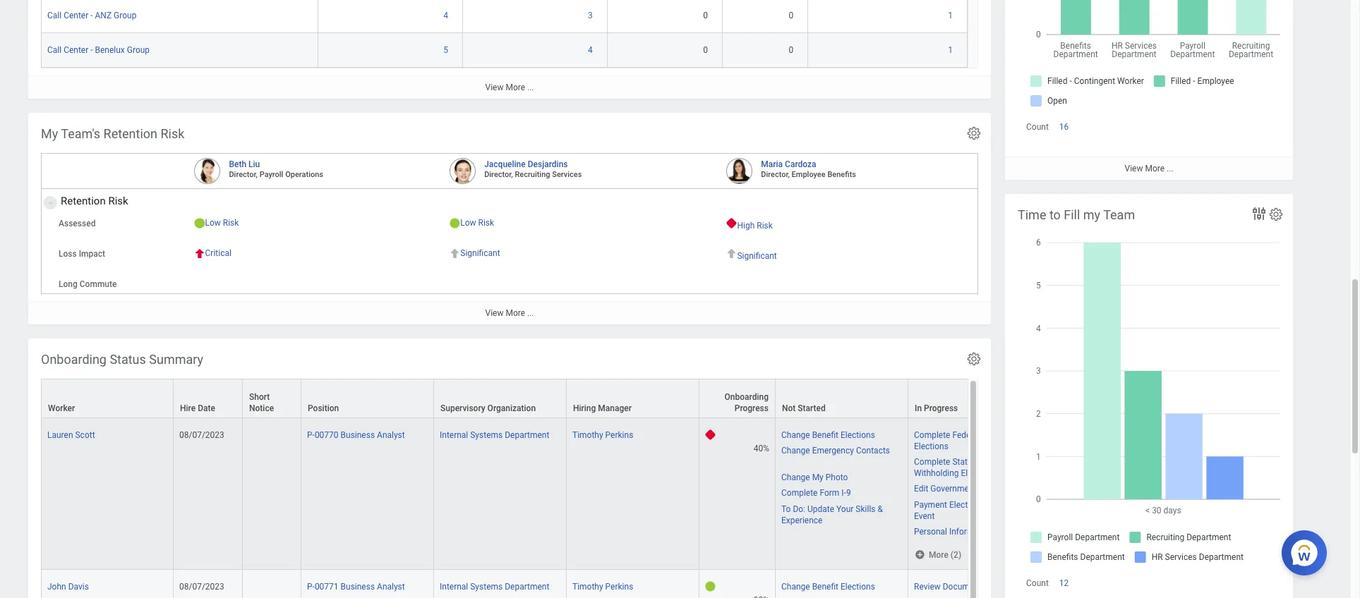 Task type: vqa. For each thing, say whether or not it's contained in the screenshot.
1st the Low Risk
yes



Task type: locate. For each thing, give the bounding box(es) containing it.
low risk link
[[205, 215, 239, 228], [461, 215, 494, 228]]

1 for 4
[[949, 45, 953, 55]]

beth liu
[[229, 160, 260, 170]]

0 vertical spatial systems
[[470, 431, 503, 441]]

personal
[[914, 527, 948, 537]]

0 vertical spatial -
[[91, 11, 93, 21]]

business for 00770
[[341, 431, 375, 441]]

complete federal withholding elections
[[914, 431, 1028, 452]]

1 vertical spatial ...
[[1167, 164, 1174, 174]]

change up complete form i-9 link
[[782, 473, 810, 483]]

progress right in
[[924, 404, 958, 414]]

elections inside complete federal withholding elections
[[914, 442, 949, 452]]

1 horizontal spatial low
[[461, 218, 476, 228]]

- left the "benelux"
[[91, 45, 93, 55]]

-
[[91, 11, 93, 21], [91, 45, 93, 55]]

- left anz
[[91, 11, 93, 21]]

p-00770 business analyst link
[[307, 428, 405, 441]]

row
[[41, 0, 968, 33], [41, 33, 968, 68], [41, 379, 1361, 420], [41, 419, 1361, 570], [41, 570, 1361, 599]]

2 timothy from the top
[[573, 582, 604, 592]]

12
[[1060, 579, 1069, 589]]

1 vertical spatial 1 button
[[949, 45, 955, 56]]

hire date button
[[174, 380, 242, 418]]

0 vertical spatial view more ... link
[[28, 76, 991, 99]]

4 button up the 5
[[444, 10, 450, 21]]

low risk link down jacqueline
[[461, 215, 494, 228]]

director, down jacqueline
[[485, 170, 513, 179]]

jacqueline desjardins link
[[485, 157, 568, 170]]

1 vertical spatial withholding
[[914, 469, 959, 479]]

worker button
[[42, 380, 173, 418]]

0 vertical spatial 1 button
[[949, 10, 955, 21]]

items selected list containing complete federal withholding elections
[[914, 428, 1035, 549]]

maria cardoza link
[[761, 157, 817, 170]]

1 vertical spatial business
[[341, 582, 375, 592]]

group for call center - benelux group
[[127, 45, 150, 55]]

1 horizontal spatial significant
[[738, 251, 777, 261]]

0 horizontal spatial 4
[[444, 11, 448, 21]]

1 horizontal spatial significant link
[[738, 249, 777, 261]]

change benefit elections link up change emergency contacts link
[[782, 428, 876, 441]]

0 horizontal spatial progress
[[735, 404, 769, 414]]

hiring manager button
[[567, 380, 699, 418]]

5
[[444, 45, 448, 55]]

onboarding for progress
[[725, 393, 769, 403]]

view more ... inside "my team's retention risk" element
[[485, 309, 534, 318]]

&
[[878, 505, 883, 514]]

benefit for p-00770 business analyst
[[813, 431, 839, 441]]

1 vertical spatial p-
[[307, 582, 315, 592]]

4 row from the top
[[41, 419, 1361, 570]]

2 low risk from the left
[[461, 218, 494, 228]]

2 low risk link from the left
[[461, 215, 494, 228]]

internal systems department for p-00770 business analyst
[[440, 431, 550, 441]]

2 analyst from the top
[[377, 582, 405, 592]]

collapse image
[[44, 195, 53, 212]]

1 for 3
[[949, 11, 953, 21]]

1 low risk link from the left
[[205, 215, 239, 228]]

personal information change
[[914, 527, 1025, 537]]

onboarding up '40%'
[[725, 393, 769, 403]]

2 1 button from the top
[[949, 45, 955, 56]]

internal systems department link for p-00771 business analyst
[[440, 580, 550, 592]]

my left team's at the top of the page
[[41, 126, 58, 141]]

1 department from the top
[[505, 431, 550, 441]]

configure time to fill my team image
[[1269, 207, 1284, 222]]

maria
[[761, 160, 783, 170]]

p-00771 business analyst link
[[307, 580, 405, 592]]

change benefit elections link
[[782, 428, 876, 441], [782, 580, 876, 592]]

in
[[915, 404, 922, 414]]

2 business from the top
[[341, 582, 375, 592]]

john davis
[[47, 582, 89, 592]]

change down experience
[[782, 582, 810, 592]]

1 horizontal spatial low risk
[[461, 218, 494, 228]]

operations
[[285, 170, 323, 179]]

internal systems department link
[[440, 428, 550, 441], [440, 580, 550, 592]]

analyst down 'position' column header
[[377, 431, 405, 441]]

1 horizontal spatial onboarding
[[725, 393, 769, 403]]

complete up edit
[[914, 458, 951, 468]]

1 vertical spatial internal systems department link
[[440, 580, 550, 592]]

4
[[444, 11, 448, 21], [588, 45, 593, 55]]

low risk up critical link
[[205, 218, 239, 228]]

count for 12
[[1027, 579, 1049, 589]]

0 vertical spatial call
[[47, 11, 62, 21]]

1 1 from the top
[[949, 11, 953, 21]]

cell
[[243, 419, 302, 570], [243, 570, 302, 599]]

more
[[506, 83, 525, 93], [1146, 164, 1165, 174], [506, 309, 525, 318], [929, 551, 949, 560]]

elections up "complete state and local withholding elections" link
[[914, 442, 949, 452]]

view more ... link
[[28, 76, 991, 99], [1006, 157, 1294, 180], [28, 301, 991, 325]]

configure onboarding status summary image
[[967, 352, 982, 367]]

manager
[[598, 404, 632, 414]]

0 horizontal spatial significant link
[[461, 246, 500, 258]]

call down the call center - anz group
[[47, 45, 62, 55]]

2 change benefit elections from the top
[[782, 582, 876, 592]]

1 horizontal spatial my
[[813, 473, 824, 483]]

1 business from the top
[[341, 431, 375, 441]]

1 director, from the left
[[229, 170, 258, 179]]

1 vertical spatial my
[[813, 473, 824, 483]]

12 button
[[1060, 578, 1071, 590]]

benefit down experience
[[813, 582, 839, 592]]

my
[[1084, 208, 1101, 222]]

timothy perkins for p-00770 business analyst
[[573, 431, 634, 441]]

benefit up emergency
[[813, 431, 839, 441]]

00771
[[315, 582, 339, 592]]

... inside headcount & open positions element
[[1167, 164, 1174, 174]]

1 analyst from the top
[[377, 431, 405, 441]]

count left 16
[[1027, 122, 1049, 132]]

16 button
[[1060, 122, 1071, 133]]

onboarding inside popup button
[[725, 393, 769, 403]]

more inside "my team's retention risk" element
[[506, 309, 525, 318]]

4 down 3 button
[[588, 45, 593, 55]]

benelux
[[95, 45, 125, 55]]

timothy perkins link for p-00770 business analyst
[[573, 428, 634, 441]]

1 vertical spatial timothy
[[573, 582, 604, 592]]

0 vertical spatial my
[[41, 126, 58, 141]]

complete state and local withholding elections edit government ids
[[914, 458, 1011, 495]]

1 systems from the top
[[470, 431, 503, 441]]

timothy for p-00770 business analyst
[[573, 431, 604, 441]]

onboarding status summary element
[[28, 339, 1361, 599]]

1 count from the top
[[1027, 122, 1049, 132]]

2 1 from the top
[[949, 45, 953, 55]]

call for call center - benelux group
[[47, 45, 62, 55]]

business right 00771
[[341, 582, 375, 592]]

1 progress from the left
[[735, 404, 769, 414]]

call
[[47, 11, 62, 21], [47, 45, 62, 55]]

1 vertical spatial analyst
[[377, 582, 405, 592]]

progress for onboarding progress
[[735, 404, 769, 414]]

2 timothy perkins from the top
[[573, 582, 634, 592]]

view inside headcount plan to pipeline element
[[485, 83, 504, 93]]

0 vertical spatial internal systems department link
[[440, 428, 550, 441]]

more for 16 'view more ...' link
[[1146, 164, 1165, 174]]

items selected list
[[782, 428, 902, 527], [914, 428, 1035, 549], [782, 580, 902, 599]]

short
[[249, 393, 270, 403]]

complete for complete form i-9
[[782, 489, 818, 499]]

1 vertical spatial call
[[47, 45, 62, 55]]

worker column header
[[41, 379, 174, 420]]

1 horizontal spatial director,
[[485, 170, 513, 179]]

onboarding progress column header
[[700, 379, 776, 420]]

2 vertical spatial ...
[[527, 309, 534, 318]]

2 vertical spatial complete
[[782, 489, 818, 499]]

hiring manager column header
[[567, 379, 700, 420]]

0 vertical spatial business
[[341, 431, 375, 441]]

2 vertical spatial view
[[485, 309, 504, 318]]

1 timothy perkins from the top
[[573, 431, 634, 441]]

personal information change link
[[914, 524, 1025, 537]]

1 vertical spatial systems
[[470, 582, 503, 592]]

2 systems from the top
[[470, 582, 503, 592]]

hire
[[180, 404, 196, 414]]

change emergency contacts link
[[782, 444, 890, 456]]

1 vertical spatial timothy perkins
[[573, 582, 634, 592]]

recruiting
[[515, 170, 550, 179]]

2 director, from the left
[[485, 170, 513, 179]]

0 vertical spatial department
[[505, 431, 550, 441]]

2 row from the top
[[41, 33, 968, 68]]

view more ... inside headcount & open positions element
[[1125, 164, 1174, 174]]

complete up do:
[[782, 489, 818, 499]]

0 vertical spatial change benefit elections link
[[782, 428, 876, 441]]

0 vertical spatial timothy perkins link
[[573, 428, 634, 441]]

high risk link
[[738, 218, 773, 231]]

elections left review
[[841, 582, 876, 592]]

internal systems department for p-00771 business analyst
[[440, 582, 550, 592]]

business right "00770"
[[341, 431, 375, 441]]

change down not
[[782, 431, 810, 441]]

group right the "benelux"
[[127, 45, 150, 55]]

local
[[991, 458, 1011, 468]]

complete inside complete state and local withholding elections edit government ids
[[914, 458, 951, 468]]

1 low from the left
[[205, 218, 221, 228]]

payment election enrollment event
[[914, 500, 1023, 522]]

call center - anz group
[[47, 11, 137, 21]]

progress inside onboarding progress
[[735, 404, 769, 414]]

0 horizontal spatial low risk
[[205, 218, 239, 228]]

1 horizontal spatial progress
[[924, 404, 958, 414]]

0 vertical spatial 4 button
[[444, 10, 450, 21]]

review documents link
[[914, 580, 986, 592]]

your
[[837, 505, 854, 514]]

desjardins
[[528, 160, 568, 170]]

low for second low risk 'link' from the right
[[205, 218, 221, 228]]

edit government ids link
[[914, 482, 991, 495]]

center left the "benelux"
[[64, 45, 88, 55]]

my up complete form i-9 link
[[813, 473, 824, 483]]

2 - from the top
[[91, 45, 93, 55]]

1 vertical spatial change benefit elections link
[[782, 580, 876, 592]]

2 progress from the left
[[924, 404, 958, 414]]

form
[[820, 489, 840, 499]]

0 vertical spatial 1
[[949, 11, 953, 21]]

count left 12
[[1027, 579, 1049, 589]]

1 change benefit elections from the top
[[782, 431, 876, 441]]

1 vertical spatial 4
[[588, 45, 593, 55]]

elections up contacts
[[841, 431, 876, 441]]

call left anz
[[47, 11, 62, 21]]

1 vertical spatial onboarding
[[725, 393, 769, 403]]

withholding inside complete federal withholding elections
[[983, 431, 1028, 441]]

0 vertical spatial internal
[[440, 431, 468, 441]]

low risk down jacqueline
[[461, 218, 494, 228]]

2 benefit from the top
[[813, 582, 839, 592]]

business for 00771
[[341, 582, 375, 592]]

director, for jacqueline
[[485, 170, 513, 179]]

2 p- from the top
[[307, 582, 315, 592]]

1 perkins from the top
[[606, 431, 634, 441]]

onboarding up worker
[[41, 352, 107, 367]]

1 cell from the top
[[243, 419, 302, 570]]

08/07/2023
[[179, 431, 224, 441], [179, 582, 224, 592]]

group right anz
[[114, 11, 137, 21]]

count
[[1027, 122, 1049, 132], [1027, 579, 1049, 589]]

worker
[[48, 404, 75, 414]]

2 perkins from the top
[[606, 582, 634, 592]]

2 timothy perkins link from the top
[[573, 580, 634, 592]]

1 center from the top
[[64, 11, 88, 21]]

1 vertical spatial perkins
[[606, 582, 634, 592]]

2 low from the left
[[461, 218, 476, 228]]

00770
[[315, 431, 339, 441]]

1 vertical spatial internal
[[440, 582, 468, 592]]

0 vertical spatial complete
[[914, 431, 951, 441]]

3 row from the top
[[41, 379, 1361, 420]]

center for benelux
[[64, 45, 88, 55]]

0 vertical spatial p-
[[307, 431, 315, 441]]

1 vertical spatial complete
[[914, 458, 951, 468]]

1 1 button from the top
[[949, 10, 955, 21]]

internal for p-00771 business analyst
[[440, 582, 468, 592]]

progress
[[735, 404, 769, 414], [924, 404, 958, 414]]

0 vertical spatial withholding
[[983, 431, 1028, 441]]

0 vertical spatial change benefit elections
[[782, 431, 876, 441]]

3 director, from the left
[[761, 170, 790, 179]]

2 center from the top
[[64, 45, 88, 55]]

change for 'change benefit elections' link associated with p-00771 business analyst
[[782, 582, 810, 592]]

timothy
[[573, 431, 604, 441], [573, 582, 604, 592]]

change benefit elections link down experience
[[782, 580, 876, 592]]

2 internal from the top
[[440, 582, 468, 592]]

not started button
[[776, 380, 908, 418]]

1 vertical spatial -
[[91, 45, 93, 55]]

more inside headcount plan to pipeline element
[[506, 83, 525, 93]]

view for 16
[[1125, 164, 1144, 174]]

more (2)
[[929, 551, 962, 560]]

change for p-00770 business analyst's 'change benefit elections' link
[[782, 431, 810, 441]]

0 horizontal spatial onboarding
[[41, 352, 107, 367]]

1 vertical spatial count
[[1027, 579, 1049, 589]]

analyst right 00771
[[377, 582, 405, 592]]

progress inside in progress popup button
[[924, 404, 958, 414]]

0 vertical spatial ...
[[527, 83, 534, 93]]

center
[[64, 11, 88, 21], [64, 45, 88, 55]]

1 vertical spatial 1
[[949, 45, 953, 55]]

director, recruiting services
[[485, 170, 582, 179]]

cardoza
[[785, 160, 817, 170]]

count inside time to fill my team element
[[1027, 579, 1049, 589]]

1 p- from the top
[[307, 431, 315, 441]]

low risk for second low risk 'link' from the left
[[461, 218, 494, 228]]

2 change benefit elections link from the top
[[782, 580, 876, 592]]

0 horizontal spatial low
[[205, 218, 221, 228]]

organization
[[488, 404, 536, 414]]

2 internal systems department from the top
[[440, 582, 550, 592]]

view more ... link for 5
[[28, 76, 991, 99]]

1 benefit from the top
[[813, 431, 839, 441]]

0 vertical spatial group
[[114, 11, 137, 21]]

1 internal systems department from the top
[[440, 431, 550, 441]]

1 - from the top
[[91, 11, 93, 21]]

2 08/07/2023 from the top
[[179, 582, 224, 592]]

view inside headcount & open positions element
[[1125, 164, 1144, 174]]

complete down in progress
[[914, 431, 951, 441]]

change benefit elections for p-00771 business analyst
[[782, 582, 876, 592]]

0 vertical spatial 4
[[444, 11, 448, 21]]

call center - benelux group
[[47, 45, 150, 55]]

1 timothy from the top
[[573, 431, 604, 441]]

1 change benefit elections link from the top
[[782, 428, 876, 441]]

department for p-00771 business analyst
[[505, 582, 550, 592]]

2 call from the top
[[47, 45, 62, 55]]

director, down beth liu
[[229, 170, 258, 179]]

0 vertical spatial center
[[64, 11, 88, 21]]

business
[[341, 431, 375, 441], [341, 582, 375, 592]]

status
[[110, 352, 146, 367]]

p-
[[307, 431, 315, 441], [307, 582, 315, 592]]

1 low risk from the left
[[205, 218, 239, 228]]

federal
[[953, 431, 981, 441]]

complete inside complete federal withholding elections
[[914, 431, 951, 441]]

benefits
[[828, 170, 857, 179]]

1 vertical spatial change benefit elections
[[782, 582, 876, 592]]

2 vertical spatial view more ... link
[[28, 301, 991, 325]]

complete state and local withholding elections link
[[914, 455, 1011, 479]]

elections down "and"
[[961, 469, 996, 479]]

2 count from the top
[[1027, 579, 1049, 589]]

progress for in progress
[[924, 404, 958, 414]]

0 horizontal spatial low risk link
[[205, 215, 239, 228]]

... for 5
[[527, 83, 534, 93]]

systems for p-00771 business analyst
[[470, 582, 503, 592]]

0 vertical spatial benefit
[[813, 431, 839, 441]]

1 row from the top
[[41, 0, 968, 33]]

more inside headcount & open positions element
[[1146, 164, 1165, 174]]

more for 5's 'view more ...' link
[[506, 83, 525, 93]]

1 horizontal spatial low risk link
[[461, 215, 494, 228]]

progress left not
[[735, 404, 769, 414]]

3 button
[[588, 10, 595, 21]]

1 vertical spatial timothy perkins link
[[573, 580, 634, 592]]

group for call center - anz group
[[114, 11, 137, 21]]

0 vertical spatial view more ...
[[485, 83, 534, 93]]

change up change my photo link
[[782, 446, 810, 456]]

supervisory organization column header
[[434, 379, 567, 420]]

row containing call center - benelux group
[[41, 33, 968, 68]]

elections inside complete state and local withholding elections edit government ids
[[961, 469, 996, 479]]

1 08/07/2023 from the top
[[179, 431, 224, 441]]

0 vertical spatial onboarding
[[41, 352, 107, 367]]

timothy perkins link
[[573, 428, 634, 441], [573, 580, 634, 592]]

view more ... inside headcount plan to pipeline element
[[485, 83, 534, 93]]

1 button for 3
[[949, 10, 955, 21]]

2 internal systems department link from the top
[[440, 580, 550, 592]]

1 vertical spatial group
[[127, 45, 150, 55]]

internal
[[440, 431, 468, 441], [440, 582, 468, 592]]

1 vertical spatial department
[[505, 582, 550, 592]]

retention right team's at the top of the page
[[103, 126, 157, 141]]

low risk link up critical link
[[205, 215, 239, 228]]

0 vertical spatial 08/07/2023
[[179, 431, 224, 441]]

1 vertical spatial center
[[64, 45, 88, 55]]

0 vertical spatial count
[[1027, 122, 1049, 132]]

0 vertical spatial timothy perkins
[[573, 431, 634, 441]]

4 up the 5
[[444, 11, 448, 21]]

1 vertical spatial benefit
[[813, 582, 839, 592]]

1 vertical spatial 4 button
[[588, 45, 595, 56]]

notice
[[249, 404, 274, 414]]

0 vertical spatial analyst
[[377, 431, 405, 441]]

2 department from the top
[[505, 582, 550, 592]]

1 vertical spatial 08/07/2023
[[179, 582, 224, 592]]

low for second low risk 'link' from the left
[[461, 218, 476, 228]]

significant link
[[461, 246, 500, 258], [738, 249, 777, 261]]

0 horizontal spatial director,
[[229, 170, 258, 179]]

internal systems department
[[440, 431, 550, 441], [440, 582, 550, 592]]

change for change emergency contacts link
[[782, 446, 810, 456]]

0 horizontal spatial 4 button
[[444, 10, 450, 21]]

1 call from the top
[[47, 11, 62, 21]]

view inside "my team's retention risk" element
[[485, 309, 504, 318]]

1 vertical spatial retention
[[61, 195, 106, 208]]

1 internal systems department link from the top
[[440, 428, 550, 441]]

change
[[782, 431, 810, 441], [782, 446, 810, 456], [782, 473, 810, 483], [996, 527, 1025, 537], [782, 582, 810, 592]]

2 horizontal spatial director,
[[761, 170, 790, 179]]

director, down maria
[[761, 170, 790, 179]]

... inside headcount plan to pipeline element
[[527, 83, 534, 93]]

1 horizontal spatial withholding
[[983, 431, 1028, 441]]

hiring
[[573, 404, 596, 414]]

withholding up edit government ids link
[[914, 469, 959, 479]]

configure and view chart data image
[[1251, 205, 1268, 222]]

0 vertical spatial perkins
[[606, 431, 634, 441]]

5 row from the top
[[41, 570, 1361, 599]]

withholding up the local
[[983, 431, 1028, 441]]

4 button down 3 button
[[588, 45, 595, 56]]

onboarding
[[41, 352, 107, 367], [725, 393, 769, 403]]

1 vertical spatial internal systems department
[[440, 582, 550, 592]]

my
[[41, 126, 58, 141], [813, 473, 824, 483]]

1 internal from the top
[[440, 431, 468, 441]]

0 vertical spatial timothy
[[573, 431, 604, 441]]

2 vertical spatial view more ...
[[485, 309, 534, 318]]

retention up assessed
[[61, 195, 106, 208]]

0 vertical spatial view
[[485, 83, 504, 93]]

1 vertical spatial view more ... link
[[1006, 157, 1294, 180]]

center left anz
[[64, 11, 88, 21]]

2 cell from the top
[[243, 570, 302, 599]]

1 timothy perkins link from the top
[[573, 428, 634, 441]]

1 vertical spatial view more ...
[[1125, 164, 1174, 174]]

internal for p-00770 business analyst
[[440, 431, 468, 441]]

hire date
[[180, 404, 215, 414]]

1 vertical spatial view
[[1125, 164, 1144, 174]]

analyst
[[377, 431, 405, 441], [377, 582, 405, 592]]

0 vertical spatial internal systems department
[[440, 431, 550, 441]]

lauren scott link
[[47, 428, 95, 441]]

0 horizontal spatial withholding
[[914, 469, 959, 479]]



Task type: describe. For each thing, give the bounding box(es) containing it.
fill
[[1064, 208, 1081, 222]]

ids
[[979, 485, 991, 495]]

not started column header
[[776, 379, 909, 420]]

withholding inside complete state and local withholding elections edit government ids
[[914, 469, 959, 479]]

p-00770 business analyst
[[307, 431, 405, 441]]

high risk
[[738, 221, 773, 231]]

in progress
[[915, 404, 958, 414]]

analyst for p-00770 business analyst
[[377, 431, 405, 441]]

complete federal withholding elections link
[[914, 428, 1028, 452]]

0 horizontal spatial significant
[[461, 249, 500, 258]]

long
[[59, 280, 78, 289]]

documents
[[943, 582, 986, 592]]

08/07/2023 for p-00771 business analyst
[[179, 582, 224, 592]]

time
[[1018, 208, 1047, 222]]

low risk for second low risk 'link' from the right
[[205, 218, 239, 228]]

9
[[847, 489, 851, 499]]

anz
[[95, 11, 112, 21]]

supervisory
[[441, 404, 486, 414]]

position column header
[[302, 379, 434, 420]]

loss impact
[[59, 249, 105, 259]]

photo
[[826, 473, 848, 483]]

p- for 00771
[[307, 582, 315, 592]]

emergency
[[813, 446, 854, 456]]

configure my team's retention risk image
[[967, 126, 982, 141]]

row containing lauren scott
[[41, 419, 1361, 570]]

more (2) button
[[914, 549, 963, 561]]

headcount plan to pipeline element
[[28, 0, 991, 99]]

supervisory organization
[[441, 404, 536, 414]]

more for 'view more ...' link to the bottom
[[506, 309, 525, 318]]

long commute
[[59, 280, 117, 289]]

information
[[950, 527, 994, 537]]

change benefit elections for p-00770 business analyst
[[782, 431, 876, 441]]

employee
[[792, 170, 826, 179]]

complete for complete state and local withholding elections edit government ids
[[914, 458, 951, 468]]

view more ... for 16
[[1125, 164, 1174, 174]]

department for p-00770 business analyst
[[505, 431, 550, 441]]

... for 16
[[1167, 164, 1174, 174]]

in progress button
[[909, 380, 1041, 418]]

my inside items selected list
[[813, 473, 824, 483]]

1 button for 4
[[949, 45, 955, 56]]

davis
[[68, 582, 89, 592]]

onboarding progress button
[[700, 380, 775, 418]]

cell for p-00771 business analyst
[[243, 570, 302, 599]]

skills
[[856, 505, 876, 514]]

change benefit elections link for p-00770 business analyst
[[782, 428, 876, 441]]

loss
[[59, 249, 77, 259]]

view more ... for 5
[[485, 83, 534, 93]]

systems for p-00770 business analyst
[[470, 431, 503, 441]]

short notice
[[249, 393, 274, 414]]

director, employee benefits
[[761, 170, 857, 179]]

onboarding progress
[[725, 393, 769, 414]]

position button
[[302, 380, 434, 418]]

perkins for p-00770 business analyst
[[606, 431, 634, 441]]

timothy for p-00771 business analyst
[[573, 582, 604, 592]]

event
[[914, 512, 935, 522]]

edit
[[914, 485, 929, 495]]

1 horizontal spatial 4 button
[[588, 45, 595, 56]]

time to fill my team
[[1018, 208, 1136, 222]]

center for anz
[[64, 11, 88, 21]]

state
[[953, 458, 973, 468]]

assessed
[[59, 219, 96, 229]]

hiring manager
[[573, 404, 632, 414]]

16
[[1060, 122, 1069, 132]]

(2)
[[951, 551, 962, 560]]

row containing john davis
[[41, 570, 1361, 599]]

team
[[1104, 208, 1136, 222]]

items selected list for p-00770 business analyst
[[782, 428, 902, 527]]

items selected list for p-00771 business analyst
[[782, 580, 902, 599]]

onboarding status summary
[[41, 352, 203, 367]]

change for change my photo link
[[782, 473, 810, 483]]

08/07/2023 for p-00770 business analyst
[[179, 431, 224, 441]]

to
[[1050, 208, 1061, 222]]

perkins for p-00771 business analyst
[[606, 582, 634, 592]]

count for 16
[[1027, 122, 1049, 132]]

0 vertical spatial retention
[[103, 126, 157, 141]]

... inside "my team's retention risk" element
[[527, 309, 534, 318]]

director, for beth
[[229, 170, 258, 179]]

1 horizontal spatial 4
[[588, 45, 593, 55]]

maria cardoza
[[761, 160, 817, 170]]

row containing call center - anz group
[[41, 0, 968, 33]]

contacts
[[857, 446, 890, 456]]

update
[[808, 505, 835, 514]]

change my photo link
[[782, 471, 848, 483]]

critical
[[205, 249, 232, 258]]

call for call center - anz group
[[47, 11, 62, 21]]

beth liu link
[[229, 157, 260, 170]]

john davis link
[[47, 580, 89, 592]]

position
[[308, 404, 339, 414]]

- for anz
[[91, 11, 93, 21]]

5 button
[[444, 45, 450, 56]]

internal systems department link for p-00770 business analyst
[[440, 428, 550, 441]]

summary
[[149, 352, 203, 367]]

analyst for p-00771 business analyst
[[377, 582, 405, 592]]

complete for complete federal withholding elections
[[914, 431, 951, 441]]

enrollment
[[982, 500, 1023, 510]]

40%
[[754, 444, 770, 454]]

timothy perkins for p-00771 business analyst
[[573, 582, 634, 592]]

view for 5
[[485, 83, 504, 93]]

change emergency contacts
[[782, 446, 890, 456]]

more inside more (2) dropdown button
[[929, 551, 949, 560]]

change benefit elections link for p-00771 business analyst
[[782, 580, 876, 592]]

cell for p-00770 business analyst
[[243, 419, 302, 570]]

time to fill my team element
[[1006, 194, 1294, 599]]

impact
[[79, 249, 105, 259]]

date
[[198, 404, 215, 414]]

- for benelux
[[91, 45, 93, 55]]

john
[[47, 582, 66, 592]]

benefit for p-00771 business analyst
[[813, 582, 839, 592]]

complete form i-9
[[782, 489, 851, 499]]

beth
[[229, 160, 246, 170]]

onboarding for status
[[41, 352, 107, 367]]

director, for maria
[[761, 170, 790, 179]]

to
[[782, 505, 791, 514]]

not
[[782, 404, 796, 414]]

p- for 00770
[[307, 431, 315, 441]]

liu
[[249, 160, 260, 170]]

view more ... link for 16
[[1006, 157, 1294, 180]]

row containing short notice
[[41, 379, 1361, 420]]

not started
[[782, 404, 826, 414]]

call center - anz group link
[[47, 8, 137, 21]]

supervisory organization button
[[434, 380, 566, 418]]

0 horizontal spatial my
[[41, 126, 58, 141]]

payroll
[[260, 170, 283, 179]]

jacqueline desjardins
[[485, 160, 568, 170]]

commute
[[80, 280, 117, 289]]

headcount & open positions element
[[1006, 0, 1294, 180]]

team's
[[61, 126, 100, 141]]

change down enrollment
[[996, 527, 1025, 537]]

election
[[950, 500, 980, 510]]

timothy perkins link for p-00771 business analyst
[[573, 580, 634, 592]]

director, payroll operations
[[229, 170, 323, 179]]

experience
[[782, 516, 823, 526]]

retention risk
[[61, 195, 128, 208]]

my team's retention risk element
[[28, 113, 991, 325]]

i-
[[842, 489, 847, 499]]

short notice column header
[[243, 379, 302, 420]]

started
[[798, 404, 826, 414]]

critical link
[[205, 246, 232, 258]]

hire date column header
[[174, 379, 243, 420]]



